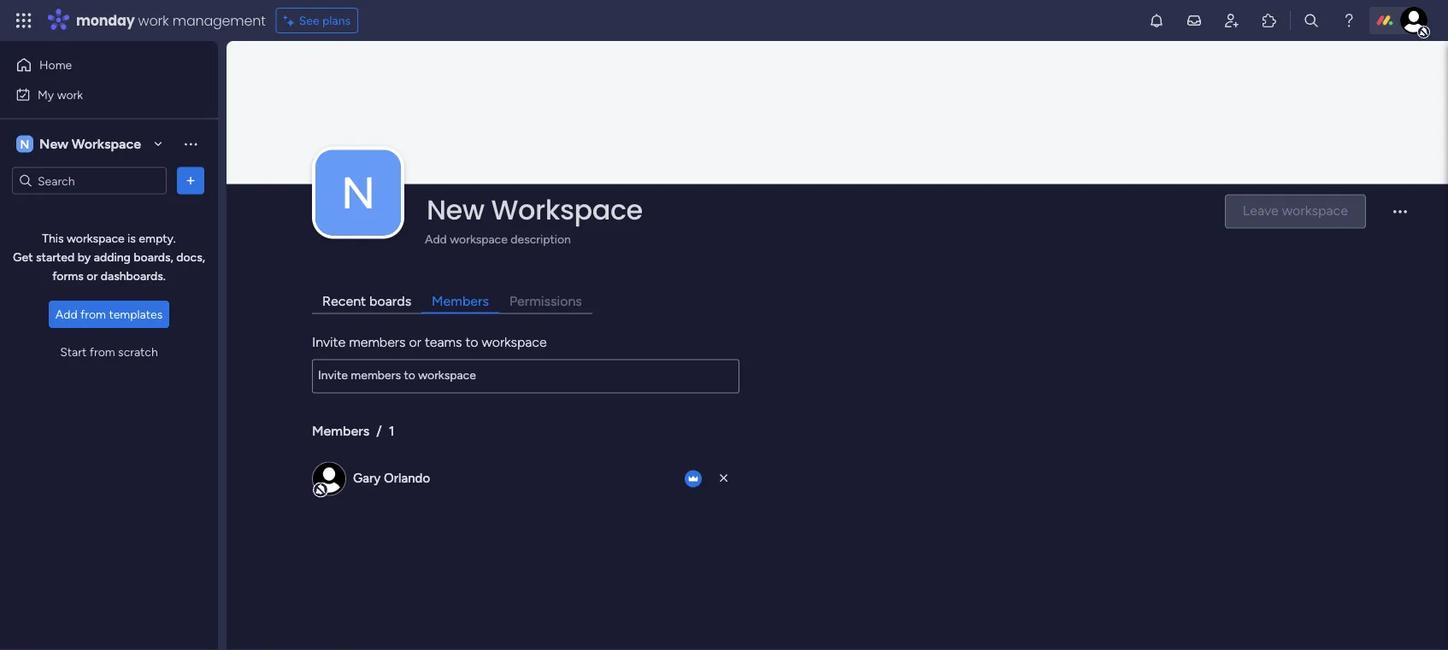 Task type: describe. For each thing, give the bounding box(es) containing it.
monday work management
[[76, 11, 266, 30]]

or inside this workspace is empty. get started by adding boards, docs, forms or dashboards.
[[87, 269, 98, 283]]

adding
[[94, 250, 131, 265]]

by
[[78, 250, 91, 265]]

work for monday
[[138, 11, 169, 30]]

1 vertical spatial workspace
[[491, 191, 643, 229]]

options image
[[182, 172, 199, 189]]

add from templates button
[[49, 301, 169, 328]]

notifications image
[[1148, 12, 1165, 29]]

from for start
[[90, 345, 115, 360]]

start from scratch button
[[53, 339, 165, 366]]

invite members or teams to workspace
[[312, 334, 547, 350]]

n button
[[315, 150, 401, 235]]

management
[[172, 11, 266, 30]]

forms
[[52, 269, 84, 283]]

recent boards
[[322, 293, 411, 309]]

1 horizontal spatial workspace image
[[315, 150, 401, 235]]

invite members image
[[1223, 12, 1241, 29]]

my
[[38, 87, 54, 102]]

permissions
[[510, 293, 582, 309]]

gary
[[353, 471, 381, 487]]

members for members / 1
[[312, 423, 370, 439]]

members / 1
[[312, 423, 394, 439]]

start from scratch
[[60, 345, 158, 360]]

workspace selection element
[[16, 134, 144, 154]]

see plans
[[299, 13, 351, 28]]

1 vertical spatial or
[[409, 334, 421, 350]]

workspace options image
[[182, 135, 199, 152]]

boards,
[[134, 250, 173, 265]]

this workspace is empty. get started by adding boards, docs, forms or dashboards.
[[13, 231, 205, 283]]

new inside workspace selection element
[[39, 136, 68, 152]]

see plans button
[[276, 8, 358, 33]]

start
[[60, 345, 87, 360]]

1 horizontal spatial new
[[427, 191, 485, 229]]

/
[[376, 423, 382, 439]]

n for rightmost the workspace image
[[341, 166, 375, 219]]

n for the workspace image inside the workspace selection element
[[20, 137, 29, 151]]

add from templates
[[55, 307, 163, 322]]

workspace for this
[[67, 231, 125, 246]]

apps image
[[1261, 12, 1278, 29]]

workspace up invite members to workspace text box
[[482, 334, 547, 350]]



Task type: locate. For each thing, give the bounding box(es) containing it.
1 vertical spatial work
[[57, 87, 83, 102]]

0 vertical spatial work
[[138, 11, 169, 30]]

1 vertical spatial new workspace
[[427, 191, 643, 229]]

1 vertical spatial new
[[427, 191, 485, 229]]

teams
[[425, 334, 462, 350]]

work inside the my work button
[[57, 87, 83, 102]]

0 horizontal spatial n
[[20, 137, 29, 151]]

work right my
[[57, 87, 83, 102]]

or
[[87, 269, 98, 283], [409, 334, 421, 350]]

n
[[20, 137, 29, 151], [341, 166, 375, 219]]

1 vertical spatial from
[[90, 345, 115, 360]]

work
[[138, 11, 169, 30], [57, 87, 83, 102]]

members left /
[[312, 423, 370, 439]]

gary orlando image
[[1400, 7, 1428, 34]]

workspace up by
[[67, 231, 125, 246]]

0 horizontal spatial add
[[55, 307, 77, 322]]

0 vertical spatial n
[[20, 137, 29, 151]]

0 vertical spatial new workspace
[[39, 136, 141, 152]]

members
[[432, 293, 489, 309], [312, 423, 370, 439]]

0 vertical spatial workspace
[[72, 136, 141, 152]]

new down my work
[[39, 136, 68, 152]]

gary orlando link
[[353, 471, 430, 487]]

my work button
[[10, 81, 184, 108]]

0 horizontal spatial workspace
[[72, 136, 141, 152]]

0 horizontal spatial work
[[57, 87, 83, 102]]

Search in workspace field
[[36, 171, 143, 191]]

1 horizontal spatial workspace
[[491, 191, 643, 229]]

new workspace up description
[[427, 191, 643, 229]]

0 vertical spatial or
[[87, 269, 98, 283]]

empty.
[[139, 231, 176, 246]]

invite
[[312, 334, 346, 350]]

0 horizontal spatial new workspace
[[39, 136, 141, 152]]

or down by
[[87, 269, 98, 283]]

1 vertical spatial n
[[341, 166, 375, 219]]

add inside add from templates button
[[55, 307, 77, 322]]

from right start
[[90, 345, 115, 360]]

my work
[[38, 87, 83, 102]]

add for add workspace description
[[425, 232, 447, 247]]

get
[[13, 250, 33, 265]]

home button
[[10, 51, 184, 79]]

new
[[39, 136, 68, 152], [427, 191, 485, 229]]

1 horizontal spatial members
[[432, 293, 489, 309]]

add workspace description
[[425, 232, 571, 247]]

monday
[[76, 11, 135, 30]]

n inside dropdown button
[[341, 166, 375, 219]]

workspace inside this workspace is empty. get started by adding boards, docs, forms or dashboards.
[[67, 231, 125, 246]]

gary orlando
[[353, 471, 430, 487]]

0 horizontal spatial members
[[312, 423, 370, 439]]

docs,
[[176, 250, 205, 265]]

0 vertical spatial members
[[432, 293, 489, 309]]

see
[[299, 13, 319, 28]]

workspace
[[67, 231, 125, 246], [450, 232, 508, 247], [482, 334, 547, 350]]

0 vertical spatial add
[[425, 232, 447, 247]]

help image
[[1341, 12, 1358, 29]]

members for members
[[432, 293, 489, 309]]

workspace left description
[[450, 232, 508, 247]]

started
[[36, 250, 75, 265]]

workspace image
[[16, 135, 33, 153], [315, 150, 401, 235]]

1 horizontal spatial new workspace
[[427, 191, 643, 229]]

recent
[[322, 293, 366, 309]]

new crown image
[[685, 471, 702, 488]]

from
[[80, 307, 106, 322], [90, 345, 115, 360]]

1
[[389, 423, 394, 439]]

members up to
[[432, 293, 489, 309]]

dashboards.
[[101, 269, 166, 283]]

None text field
[[312, 359, 740, 394]]

inbox image
[[1186, 12, 1203, 29]]

0 horizontal spatial workspace image
[[16, 135, 33, 153]]

workspace image inside workspace selection element
[[16, 135, 33, 153]]

search everything image
[[1303, 12, 1320, 29]]

to
[[465, 334, 478, 350]]

Invite members to workspace text field
[[312, 359, 740, 394]]

description
[[511, 232, 571, 247]]

1 vertical spatial members
[[312, 423, 370, 439]]

this
[[42, 231, 64, 246]]

0 horizontal spatial new
[[39, 136, 68, 152]]

0 vertical spatial new
[[39, 136, 68, 152]]

new workspace inside workspace selection element
[[39, 136, 141, 152]]

members
[[349, 334, 406, 350]]

scratch
[[118, 345, 158, 360]]

1 horizontal spatial add
[[425, 232, 447, 247]]

select product image
[[15, 12, 32, 29]]

v2 ellipsis image
[[1394, 210, 1407, 225]]

workspace
[[72, 136, 141, 152], [491, 191, 643, 229]]

1 horizontal spatial work
[[138, 11, 169, 30]]

1 horizontal spatial n
[[341, 166, 375, 219]]

work right monday
[[138, 11, 169, 30]]

add for add from templates
[[55, 307, 77, 322]]

from up start from scratch
[[80, 307, 106, 322]]

workspace for add
[[450, 232, 508, 247]]

0 vertical spatial from
[[80, 307, 106, 322]]

is
[[127, 231, 136, 246]]

work for my
[[57, 87, 83, 102]]

or left "teams"
[[409, 334, 421, 350]]

new workspace up search in workspace field
[[39, 136, 141, 152]]

add
[[425, 232, 447, 247], [55, 307, 77, 322]]

1 vertical spatial add
[[55, 307, 77, 322]]

plans
[[322, 13, 351, 28]]

new workspace
[[39, 136, 141, 152], [427, 191, 643, 229]]

orlando
[[384, 471, 430, 487]]

templates
[[109, 307, 163, 322]]

0 horizontal spatial or
[[87, 269, 98, 283]]

from for add
[[80, 307, 106, 322]]

workspace up description
[[491, 191, 643, 229]]

home
[[39, 58, 72, 72]]

1 horizontal spatial or
[[409, 334, 421, 350]]

boards
[[369, 293, 411, 309]]

workspace up search in workspace field
[[72, 136, 141, 152]]

New Workspace field
[[422, 191, 1211, 229]]

new up add workspace description
[[427, 191, 485, 229]]



Task type: vqa. For each thing, say whether or not it's contained in the screenshot.
v2 done deadline image
no



